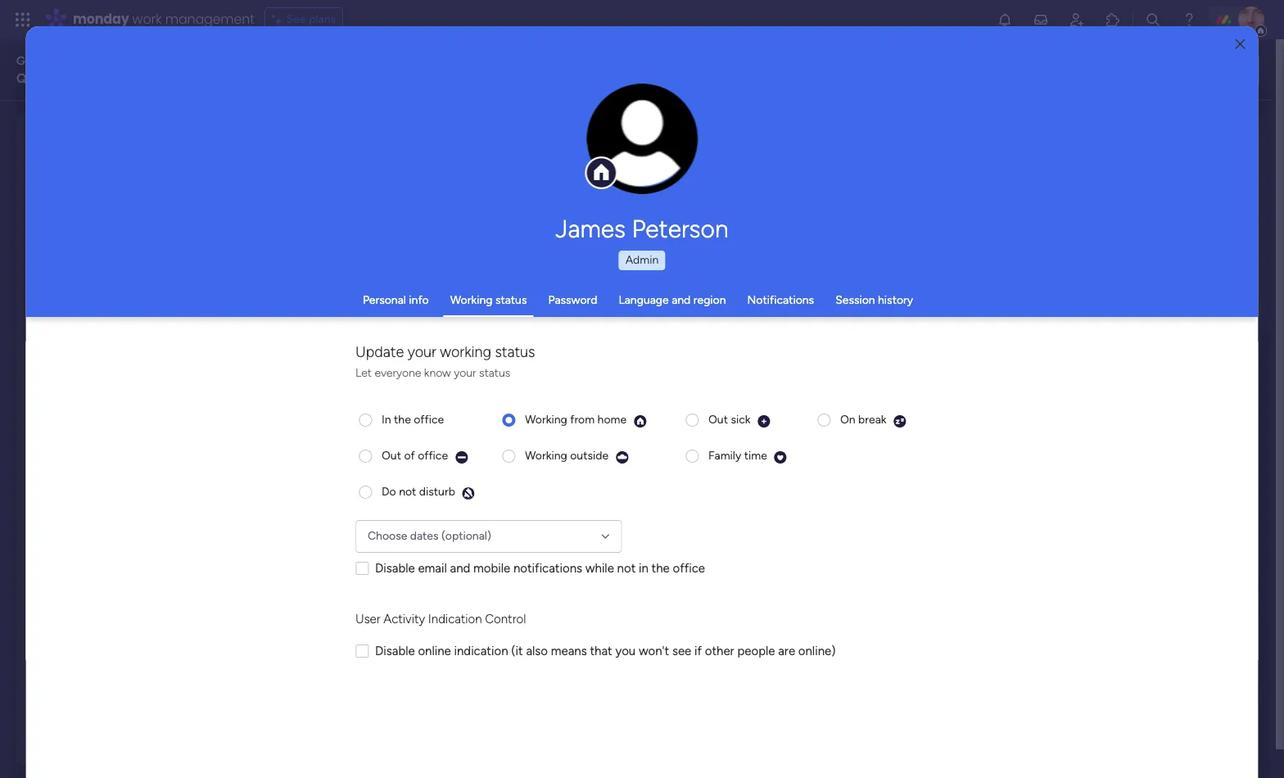 Task type: locate. For each thing, give the bounding box(es) containing it.
2 disable from the top
[[375, 643, 415, 658]]

disable down activity in the left of the page
[[375, 643, 415, 658]]

1 work management > main workspace from the left
[[77, 327, 268, 341]]

0 horizontal spatial out
[[382, 448, 401, 462]]

out
[[709, 412, 728, 426], [382, 448, 401, 462]]

working left from at the left bottom
[[525, 412, 567, 426]]

good evening, james! quickly access your recent boards, inbox and workspaces
[[16, 54, 357, 86]]

monday
[[73, 10, 129, 29]]

1 horizontal spatial work management > main workspace
[[309, 327, 500, 341]]

preview image for working outside
[[615, 450, 629, 464]]

workspace for first component icon from left
[[213, 327, 268, 341]]

0 horizontal spatial component image
[[57, 325, 71, 340]]

apps image
[[1105, 11, 1121, 28]]

management
[[165, 10, 254, 29], [105, 327, 172, 341], [337, 327, 405, 341], [631, 518, 704, 533]]

2 vertical spatial status
[[479, 366, 511, 380]]

status
[[495, 293, 527, 307], [495, 343, 535, 361], [479, 366, 511, 380]]

the right in
[[652, 561, 670, 575]]

2 horizontal spatial your
[[454, 366, 476, 380]]

your down james!
[[108, 70, 134, 86]]

p
[[545, 502, 556, 525]]

0 horizontal spatial >
[[175, 327, 182, 341]]

work for 2nd component icon
[[309, 327, 334, 341]]

from
[[570, 412, 595, 426]]

your inside good evening, james! quickly access your recent boards, inbox and workspaces
[[108, 70, 134, 86]]

0 horizontal spatial the
[[394, 412, 411, 426]]

picture
[[626, 162, 659, 174]]

> down game
[[175, 327, 182, 341]]

of
[[404, 448, 415, 462]]

and right email at the bottom left
[[450, 561, 470, 575]]

close recently visited image
[[36, 134, 56, 153]]

1 main from the left
[[185, 327, 210, 341]]

preview image for do not disturb
[[462, 486, 476, 500]]

status right working
[[495, 343, 535, 361]]

out left sick
[[709, 412, 728, 426]]

management up update
[[337, 327, 405, 341]]

family time
[[709, 448, 767, 462]]

evening,
[[48, 54, 91, 68]]

on break
[[840, 412, 887, 426]]

1 vertical spatial not
[[617, 561, 636, 575]]

> down info
[[407, 327, 415, 341]]

status down working
[[479, 366, 511, 380]]

2 vertical spatial and
[[450, 561, 470, 575]]

the
[[394, 412, 411, 426], [652, 561, 670, 575]]

not
[[399, 484, 416, 498], [617, 561, 636, 575]]

2 vertical spatial working
[[525, 448, 567, 462]]

workspace for 2nd component icon
[[445, 327, 500, 341]]

office for out of office
[[418, 448, 448, 462]]

preview image right the time
[[774, 450, 788, 464]]

component image down public board image in the top of the page
[[57, 325, 71, 340]]

change
[[608, 148, 645, 160]]

preview image right sick
[[757, 414, 771, 428]]

2 horizontal spatial and
[[672, 293, 691, 307]]

add to favorites image up working
[[465, 299, 482, 316]]

home
[[598, 412, 627, 426]]

0 vertical spatial disable
[[375, 561, 415, 575]]

working for working outside
[[525, 448, 567, 462]]

work management > main workspace
[[77, 327, 268, 341], [309, 327, 500, 341]]

1 horizontal spatial and
[[450, 561, 470, 575]]

1 disable from the top
[[375, 561, 415, 575]]

working up working
[[450, 293, 493, 307]]

1 vertical spatial your
[[408, 343, 436, 361]]

time
[[744, 448, 767, 462]]

email
[[418, 561, 447, 575]]

0 vertical spatial office
[[414, 412, 444, 426]]

preview image for out sick
[[757, 414, 771, 428]]

region
[[694, 293, 726, 307]]

main up update your working status let everyone know your status
[[417, 327, 442, 341]]

work management > main workspace for first component icon from left
[[77, 327, 268, 341]]

1 vertical spatial out
[[382, 448, 401, 462]]

see plans button
[[264, 7, 343, 32]]

working from home
[[525, 412, 627, 426]]

work management > main workspace down plan on the top left
[[309, 327, 500, 341]]

component image
[[57, 325, 71, 340], [289, 325, 303, 340]]

0 vertical spatial working
[[450, 293, 493, 307]]

add to favorites image for marketing plan
[[465, 299, 482, 316]]

0 vertical spatial status
[[495, 293, 527, 307]]

0 vertical spatial and
[[261, 70, 283, 86]]

0 horizontal spatial work management > main workspace
[[77, 327, 268, 341]]

management down the trading card game at top
[[105, 327, 172, 341]]

preview image for on break
[[893, 414, 907, 428]]

james peterson button
[[417, 215, 867, 244]]

1 vertical spatial working
[[525, 412, 567, 426]]

0 vertical spatial out
[[709, 412, 728, 426]]

0 vertical spatial the
[[394, 412, 411, 426]]

history
[[878, 293, 913, 307]]

disable down choose
[[375, 561, 415, 575]]

2 vertical spatial your
[[454, 366, 476, 380]]

disable online indication (it also means that you won't see if other people are online)
[[375, 643, 836, 658]]

preview image
[[757, 414, 771, 428], [462, 486, 476, 500]]

0 vertical spatial your
[[108, 70, 134, 86]]

1 vertical spatial preview image
[[462, 486, 476, 500]]

work down marketing at left
[[309, 327, 334, 341]]

office
[[414, 412, 444, 426], [418, 448, 448, 462], [673, 561, 705, 575]]

preview image right outside
[[615, 450, 629, 464]]

preview image right home
[[633, 414, 647, 428]]

1 horizontal spatial preview image
[[757, 414, 771, 428]]

1 horizontal spatial component image
[[289, 325, 303, 340]]

preview image for family time
[[774, 450, 788, 464]]

0 vertical spatial preview image
[[757, 414, 771, 428]]

preview image
[[633, 414, 647, 428], [893, 414, 907, 428], [455, 450, 469, 464], [615, 450, 629, 464], [774, 450, 788, 464]]

disturb
[[419, 484, 455, 498]]

in
[[639, 561, 649, 575]]

activity
[[384, 612, 425, 627]]

password link
[[548, 293, 597, 307]]

also
[[526, 643, 548, 658]]

not left in
[[617, 561, 636, 575]]

work
[[132, 10, 162, 29], [77, 327, 102, 341], [309, 327, 334, 341], [601, 518, 628, 533]]

work management > main workspace for 2nd component icon
[[309, 327, 500, 341]]

main down game
[[185, 327, 210, 341]]

personal info
[[363, 293, 429, 307]]

status left password
[[495, 293, 527, 307]]

and right inbox
[[261, 70, 283, 86]]

> for first component icon from left
[[175, 327, 182, 341]]

2 workspace from the left
[[445, 327, 500, 341]]

2 add to favorites image from the left
[[465, 299, 482, 316]]

add to favorites image
[[233, 299, 249, 316], [465, 299, 482, 316]]

2 main from the left
[[417, 327, 442, 341]]

preview image right the disturb
[[462, 486, 476, 500]]

0 horizontal spatial preview image
[[462, 486, 476, 500]]

main for 2nd component icon
[[417, 327, 442, 341]]

admin
[[626, 253, 659, 267]]

open update feed (inbox) image
[[36, 390, 56, 410]]

1 add to favorites image from the left
[[233, 299, 249, 316]]

0 horizontal spatial workspace
[[213, 327, 268, 341]]

2 vertical spatial office
[[673, 561, 705, 575]]

help image
[[1181, 11, 1198, 28]]

and
[[261, 70, 283, 86], [672, 293, 691, 307], [450, 561, 470, 575]]

1 horizontal spatial main
[[417, 327, 442, 341]]

main for first component icon from left
[[185, 327, 210, 341]]

working
[[440, 343, 491, 361]]

1 workspace from the left
[[213, 327, 268, 341]]

1 > from the left
[[175, 327, 182, 341]]

working left outside
[[525, 448, 567, 462]]

1 horizontal spatial >
[[407, 327, 415, 341]]

means
[[551, 643, 587, 658]]

people
[[737, 643, 775, 658]]

office right in
[[673, 561, 705, 575]]

preview image up the disturb
[[455, 450, 469, 464]]

the right the in
[[394, 412, 411, 426]]

disable email and mobile notifications while not in the office
[[375, 561, 705, 575]]

1 vertical spatial and
[[672, 293, 691, 307]]

disable
[[375, 561, 415, 575], [375, 643, 415, 658]]

working for working from home
[[525, 412, 567, 426]]

out left the of
[[382, 448, 401, 462]]

work management > main workspace down game
[[77, 327, 268, 341]]

1 horizontal spatial out
[[709, 412, 728, 426]]

0 horizontal spatial and
[[261, 70, 283, 86]]

management up in
[[631, 518, 704, 533]]

1 vertical spatial disable
[[375, 643, 415, 658]]

2 component image from the left
[[289, 325, 303, 340]]

your
[[108, 70, 134, 86], [408, 343, 436, 361], [454, 366, 476, 380]]

help center element
[[1014, 700, 1260, 765]]

search everything image
[[1145, 11, 1161, 28]]

your down working
[[454, 366, 476, 380]]

preview image right break
[[893, 414, 907, 428]]

1 vertical spatial the
[[652, 561, 670, 575]]

other
[[705, 643, 734, 658]]

add to favorites image left public board icon
[[233, 299, 249, 316]]

management for first component icon from left
[[105, 327, 172, 341]]

mobile
[[473, 561, 510, 575]]

work right component image at bottom
[[601, 518, 628, 533]]

break
[[859, 412, 887, 426]]

0 horizontal spatial add to favorites image
[[233, 299, 249, 316]]

1 horizontal spatial the
[[652, 561, 670, 575]]

>
[[175, 327, 182, 341], [407, 327, 415, 341]]

working for working status
[[450, 293, 493, 307]]

workspace image
[[531, 494, 570, 534]]

2 > from the left
[[407, 327, 415, 341]]

out for out of office
[[382, 448, 401, 462]]

0 horizontal spatial your
[[108, 70, 134, 86]]

> for 2nd component icon
[[407, 327, 415, 341]]

james peterson
[[556, 215, 729, 244]]

and left region
[[672, 293, 691, 307]]

quick search results list box
[[36, 153, 975, 370]]

0 horizontal spatial main
[[185, 327, 210, 341]]

not right do
[[399, 484, 416, 498]]

1 vertical spatial status
[[495, 343, 535, 361]]

2 work management > main workspace from the left
[[309, 327, 500, 341]]

office up out of office
[[414, 412, 444, 426]]

management up good evening, james! quickly access your recent boards, inbox and workspaces
[[165, 10, 254, 29]]

1 horizontal spatial add to favorites image
[[465, 299, 482, 316]]

james peterson dialog
[[26, 26, 1259, 778]]

know
[[424, 366, 451, 380]]

work down trading
[[77, 327, 102, 341]]

office right the of
[[418, 448, 448, 462]]

public board image
[[289, 299, 307, 317]]

1 horizontal spatial workspace
[[445, 327, 500, 341]]

component image down public board icon
[[289, 325, 303, 340]]

sick
[[731, 412, 751, 426]]

1 vertical spatial office
[[418, 448, 448, 462]]

preview image for out of office
[[455, 450, 469, 464]]

your up "know"
[[408, 343, 436, 361]]

add to favorites image for trading card game
[[233, 299, 249, 316]]

disable for disable email and mobile notifications while not in the office
[[375, 561, 415, 575]]

0 horizontal spatial not
[[399, 484, 416, 498]]

0 vertical spatial not
[[399, 484, 416, 498]]

work right monday
[[132, 10, 162, 29]]



Task type: vqa. For each thing, say whether or not it's contained in the screenshot.
dapulse rightstroke Image
no



Task type: describe. For each thing, give the bounding box(es) containing it.
info
[[409, 293, 429, 307]]

working status
[[450, 293, 527, 307]]

do
[[382, 484, 396, 498]]

card
[[129, 300, 158, 315]]

1 horizontal spatial your
[[408, 343, 436, 361]]

notifications
[[513, 561, 582, 575]]

workspaces
[[286, 70, 357, 86]]

marketing plan
[[312, 300, 402, 315]]

change profile picture
[[608, 148, 677, 174]]

user
[[355, 612, 381, 627]]

indication
[[428, 612, 482, 627]]

that
[[590, 643, 612, 658]]

recent
[[137, 70, 176, 86]]

plan
[[377, 300, 402, 315]]

notifications image
[[997, 11, 1013, 28]]

inbox image
[[1033, 11, 1049, 28]]

management for component image at bottom
[[631, 518, 704, 533]]

update
[[355, 343, 404, 361]]

peterson
[[632, 215, 729, 244]]

notifications
[[747, 293, 814, 307]]

language and region
[[619, 293, 726, 307]]

profile
[[647, 148, 677, 160]]

you
[[615, 643, 636, 658]]

in the office
[[382, 412, 444, 426]]

do not disturb
[[382, 484, 455, 498]]

are
[[778, 643, 795, 658]]

office for in the office
[[414, 412, 444, 426]]

dates
[[410, 529, 439, 543]]

in
[[382, 412, 391, 426]]

working outside
[[525, 448, 609, 462]]

let
[[355, 366, 372, 380]]

if
[[695, 643, 702, 658]]

personal
[[363, 293, 406, 307]]

component image
[[582, 518, 596, 533]]

session history
[[836, 293, 913, 307]]

online)
[[798, 643, 836, 658]]

trading
[[80, 300, 126, 315]]

select product image
[[15, 11, 31, 28]]

working status link
[[450, 293, 527, 307]]

choose dates (optional)
[[368, 529, 491, 543]]

disable for disable online indication (it also means that you won't see if other people are online)
[[375, 643, 415, 658]]

see plans
[[286, 12, 336, 26]]

language and region link
[[619, 293, 726, 307]]

choose
[[368, 529, 407, 543]]

(it
[[511, 643, 523, 658]]

james
[[556, 215, 626, 244]]

won't
[[639, 643, 669, 658]]

quickly
[[16, 70, 61, 86]]

out sick
[[709, 412, 751, 426]]

language
[[619, 293, 669, 307]]

password
[[548, 293, 597, 307]]

personal info link
[[363, 293, 429, 307]]

work for first component icon from left
[[77, 327, 102, 341]]

on
[[840, 412, 856, 426]]

getting started element
[[1014, 621, 1260, 687]]

and inside good evening, james! quickly access your recent boards, inbox and workspaces
[[261, 70, 283, 86]]

monday work management
[[73, 10, 254, 29]]

online
[[418, 643, 451, 658]]

james!
[[94, 54, 130, 68]]

public board image
[[57, 299, 75, 317]]

close my workspaces image
[[36, 445, 56, 465]]

invite members image
[[1069, 11, 1085, 28]]

1 component image from the left
[[57, 325, 71, 340]]

session history link
[[836, 293, 913, 307]]

family
[[709, 448, 741, 462]]

indication
[[454, 643, 508, 658]]

james peterson image
[[1238, 7, 1265, 33]]

control
[[485, 612, 526, 627]]

management for 2nd component icon
[[337, 327, 405, 341]]

notifications link
[[747, 293, 814, 307]]

work for component image at bottom
[[601, 518, 628, 533]]

1 horizontal spatial not
[[617, 561, 636, 575]]

outside
[[570, 448, 609, 462]]

trading card game
[[80, 300, 197, 315]]

everyone
[[375, 366, 421, 380]]

marketing
[[312, 300, 374, 315]]

access
[[64, 70, 104, 86]]

out of office
[[382, 448, 448, 462]]

inbox
[[226, 70, 258, 86]]

plans
[[309, 12, 336, 26]]

out for out sick
[[709, 412, 728, 426]]

user activity indication control
[[355, 612, 526, 627]]

preview image for working from home
[[633, 414, 647, 428]]

session
[[836, 293, 875, 307]]

good
[[16, 54, 45, 68]]

work management
[[601, 518, 704, 533]]

change profile picture button
[[587, 84, 698, 195]]

close image
[[1236, 38, 1246, 50]]

(optional)
[[441, 529, 491, 543]]

game
[[161, 300, 197, 315]]

see
[[286, 12, 306, 26]]

boards,
[[179, 70, 222, 86]]



